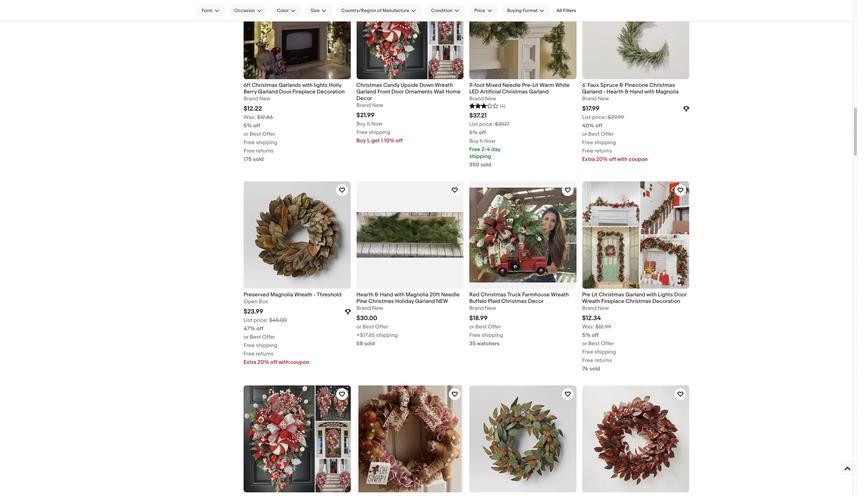 Task type: locate. For each thing, give the bounding box(es) containing it.
1 vertical spatial hearth
[[357, 291, 374, 298]]

coupon
[[629, 156, 648, 163], [290, 359, 309, 366]]

price: down $17.99
[[593, 114, 607, 121]]

$37.21 list price: $39.17 5% off buy it now free 2-4 day shipping 350 sold
[[470, 112, 510, 168]]

brand down buffalo
[[470, 305, 484, 312]]

0 horizontal spatial needle
[[442, 291, 460, 298]]

sold inside hearth & hand with magnolia 20ft needle pine christmas holiday garland new brand new $30.00 or best offer +$17.65 shipping 58 sold
[[364, 340, 375, 347]]

$30.00
[[357, 315, 378, 322]]

returns down $45.00
[[256, 350, 274, 357]]

1 horizontal spatial needle
[[503, 82, 521, 89]]

decoration for $12.34
[[653, 298, 681, 305]]

shipping inside $17.99 list price: $29.99 40% off or best offer free shipping free returns extra 20% off with coupon
[[595, 139, 617, 146]]

pre-
[[522, 82, 533, 89]]

manufacture
[[383, 8, 410, 14]]

5% down the $12.34
[[583, 332, 591, 339]]

wreath left threshold
[[295, 291, 313, 298]]

1 horizontal spatial hand
[[631, 88, 644, 95]]

fireplace left holly at the left top
[[293, 88, 316, 95]]

3.5 out of 5 stars. image
[[470, 102, 499, 109]]

pre lit christmas garland with lights door wreath fireplace christmas decoration image
[[583, 181, 690, 289]]

brand
[[244, 95, 258, 102], [470, 95, 484, 102], [583, 95, 597, 102], [357, 102, 371, 109], [357, 305, 371, 312], [470, 305, 484, 312], [583, 305, 597, 312]]

6ft christmas garlands with lights holly berry garland door fireplace decoration image
[[244, 0, 351, 79]]

0 horizontal spatial list
[[244, 317, 253, 324]]

0 vertical spatial lit
[[533, 82, 539, 89]]

hand right spruce
[[631, 88, 644, 95]]

mixed leaf wreath burgundy - threshold designed with studio mcgee image
[[583, 385, 690, 493]]

0 horizontal spatial lit
[[533, 82, 539, 89]]

needle left pre-
[[503, 82, 521, 89]]

offer up watchers
[[488, 323, 501, 330]]

1 vertical spatial lit
[[592, 291, 598, 298]]

door right front
[[392, 88, 404, 95]]

list inside $37.21 list price: $39.17 5% off buy it now free 2-4 day shipping 350 sold
[[470, 121, 478, 128]]

offer inside hearth & hand with magnolia 20ft needle pine christmas holiday garland new brand new $30.00 or best offer +$17.65 shipping 58 sold
[[375, 323, 388, 330]]

best down the $12.99
[[589, 340, 600, 347]]

wreath up the $12.34
[[583, 298, 601, 305]]

list for $37.21
[[470, 121, 478, 128]]

best down 40% at the top of page
[[589, 131, 600, 138]]

coupon inside $23.99 list price: $45.00 47% off or best offer free shipping free returns extra 20% off with coupon
[[290, 359, 309, 366]]

with inside hearth & hand with magnolia 20ft needle pine christmas holiday garland new brand new $30.00 or best offer +$17.65 shipping 58 sold
[[395, 291, 405, 298]]

price: inside $17.99 list price: $29.99 40% off or best offer free shipping free returns extra 20% off with coupon
[[593, 114, 607, 121]]

sold right 350
[[481, 161, 492, 168]]

returns down the $29.99
[[595, 147, 613, 154]]

$18.99
[[470, 315, 488, 322]]

price: inside $23.99 list price: $45.00 47% off or best offer free shipping free returns extra 20% off with coupon
[[254, 317, 268, 324]]

extra inside $17.99 list price: $29.99 40% off or best offer free shipping free returns extra 20% off with coupon
[[583, 156, 595, 163]]

wreath right farmhouse
[[551, 291, 569, 298]]

0 horizontal spatial -
[[314, 291, 316, 298]]

garland right berry
[[258, 88, 278, 95]]

$37.21
[[470, 112, 487, 119]]

0 vertical spatial fireplace
[[293, 88, 316, 95]]

magnolia left 20ft
[[406, 291, 429, 298]]

0 horizontal spatial coupon
[[290, 359, 309, 366]]

1 vertical spatial coupon
[[290, 359, 309, 366]]

new inside hearth & hand with magnolia 20ft needle pine christmas holiday garland new brand new $30.00 or best offer +$17.65 shipping 58 sold
[[372, 305, 383, 312]]

sold down the +$17.65
[[364, 340, 375, 347]]

best inside pre lit christmas garland with lights door wreath fireplace christmas decoration brand new $12.34 was: $12.99 5% off or best offer free shipping free returns 74 sold
[[589, 340, 600, 347]]

1 vertical spatial 20%
[[258, 359, 269, 366]]

9-foot mixed needle pre-lit warm white led artificial christmas garland image
[[470, 0, 577, 79]]

buffalo
[[470, 298, 487, 305]]

1 horizontal spatial lit
[[592, 291, 598, 298]]

0 vertical spatial extra
[[583, 156, 595, 163]]

offer down the $29.99
[[601, 131, 614, 138]]

free
[[357, 129, 368, 136], [244, 139, 255, 146], [583, 139, 594, 146], [470, 146, 481, 153], [244, 147, 255, 154], [583, 147, 594, 154], [470, 332, 481, 339], [244, 342, 255, 349], [583, 349, 594, 355], [244, 350, 255, 357], [583, 357, 594, 364]]

1 horizontal spatial fireplace
[[602, 298, 625, 305]]

christmas right pine on the bottom left
[[369, 298, 394, 305]]

brand down pine on the bottom left
[[357, 305, 371, 312]]

1 horizontal spatial 20%
[[597, 156, 608, 163]]

58
[[357, 340, 363, 347]]

now up 4
[[485, 138, 496, 145]]

truck
[[508, 291, 521, 298]]

or up the +$17.65
[[357, 323, 362, 330]]

wreath inside pre lit christmas garland with lights door wreath fireplace christmas decoration brand new $12.34 was: $12.99 5% off or best offer free shipping free returns 74 sold
[[583, 298, 601, 305]]

top rated plus image
[[684, 106, 690, 112], [345, 309, 351, 315]]

0 horizontal spatial it
[[367, 121, 370, 127]]

0 vertical spatial decoration
[[317, 88, 345, 95]]

1 horizontal spatial -
[[604, 88, 606, 95]]

0 vertical spatial 20%
[[597, 156, 608, 163]]

offer inside 6ft christmas garlands with lights holly berry garland door fireplace decoration brand new $12.22 was: $12.86 5% off or best offer free shipping free returns 175 sold
[[263, 131, 276, 138]]

20% inside $17.99 list price: $29.99 40% off or best offer free shipping free returns extra 20% off with coupon
[[597, 156, 608, 163]]

shipping down $12.86
[[256, 139, 278, 146]]

5% inside 6ft christmas garlands with lights holly berry garland door fireplace decoration brand new $12.22 was: $12.86 5% off or best offer free shipping free returns 175 sold
[[244, 122, 252, 129]]

list for $23.99
[[244, 317, 253, 324]]

christmas up (4) at the right of page
[[503, 88, 528, 95]]

garland inside hearth & hand with magnolia 20ft needle pine christmas holiday garland new brand new $30.00 or best offer +$17.65 shipping 58 sold
[[415, 298, 435, 305]]

price: down $37.21
[[480, 121, 494, 128]]

door inside "christmas candy upside down wreath garland front door ornaments wall home decor brand new $21.99 buy it now free shipping buy 1, get 1 10% off"
[[392, 88, 404, 95]]

decoration inside pre lit christmas garland with lights door wreath fireplace christmas decoration brand new $12.34 was: $12.99 5% off or best offer free shipping free returns 74 sold
[[653, 298, 681, 305]]

christmas inside 6' faux spruce & pinecone christmas garland - hearth & hand with magnolia brand new
[[650, 82, 675, 89]]

new inside "christmas candy upside down wreath garland front door ornaments wall home decor brand new $21.99 buy it now free shipping buy 1, get 1 10% off"
[[372, 102, 383, 109]]

of
[[378, 8, 382, 14]]

garland left lights
[[626, 291, 646, 298]]

price: inside $37.21 list price: $39.17 5% off buy it now free 2-4 day shipping 350 sold
[[480, 121, 494, 128]]

1 horizontal spatial it
[[480, 138, 483, 145]]

1 vertical spatial hand
[[380, 291, 393, 298]]

magnolia right pinecone
[[656, 88, 679, 95]]

with
[[303, 82, 313, 89], [645, 88, 655, 95], [618, 156, 628, 163], [395, 291, 405, 298], [647, 291, 657, 298], [279, 359, 289, 366]]

country/region of manufacture button
[[336, 5, 423, 16]]

40%
[[583, 122, 595, 129]]

0 horizontal spatial top rated plus image
[[345, 309, 351, 315]]

christmas right pinecone
[[650, 82, 675, 89]]

returns inside 6ft christmas garlands with lights holly berry garland door fireplace decoration brand new $12.22 was: $12.86 5% off or best offer free shipping free returns 175 sold
[[256, 147, 274, 154]]

hearth & hand with magnolia 20ft needle pine christmas holiday garland new brand new $30.00 or best offer +$17.65 shipping 58 sold
[[357, 291, 460, 347]]

2 horizontal spatial magnolia
[[656, 88, 679, 95]]

berry
[[244, 88, 257, 95]]

or inside 6ft christmas garlands with lights holly berry garland door fireplace decoration brand new $12.22 was: $12.86 5% off or best offer free shipping free returns 175 sold
[[244, 131, 249, 138]]

hand
[[631, 88, 644, 95], [380, 291, 393, 298]]

it down $21.99
[[367, 121, 370, 127]]

1 horizontal spatial 5%
[[470, 129, 478, 136]]

brand down berry
[[244, 95, 258, 102]]

1 vertical spatial it
[[480, 138, 483, 145]]

occasion button
[[229, 5, 268, 16]]

returns down the $12.99
[[595, 357, 613, 364]]

decoration inside 6ft christmas garlands with lights holly berry garland door fireplace decoration brand new $12.22 was: $12.86 5% off or best offer free shipping free returns 175 sold
[[317, 88, 345, 95]]

shipping inside "christmas candy upside down wreath garland front door ornaments wall home decor brand new $21.99 buy it now free shipping buy 1, get 1 10% off"
[[369, 129, 391, 136]]

garland left front
[[357, 88, 377, 95]]

or down $18.99
[[470, 323, 475, 330]]

fireplace up the $12.99
[[602, 298, 625, 305]]

offer inside $17.99 list price: $29.99 40% off or best offer free shipping free returns extra 20% off with coupon
[[601, 131, 614, 138]]

buy
[[357, 121, 366, 127], [357, 137, 366, 144], [470, 138, 479, 145]]

buy up 350
[[470, 138, 479, 145]]

0 vertical spatial -
[[604, 88, 606, 95]]

lights
[[314, 82, 328, 89]]

buying
[[508, 8, 522, 14]]

1 horizontal spatial coupon
[[629, 156, 648, 163]]

new up $12.22
[[259, 95, 271, 102]]

- right faux
[[604, 88, 606, 95]]

0 horizontal spatial hand
[[380, 291, 393, 298]]

garland inside 6ft christmas garlands with lights holly berry garland door fireplace decoration brand new $12.22 was: $12.86 5% off or best offer free shipping free returns 175 sold
[[258, 88, 278, 95]]

price: for $37.21
[[480, 121, 494, 128]]

wreath inside "christmas candy upside down wreath garland front door ornaments wall home decor brand new $21.99 buy it now free shipping buy 1, get 1 10% off"
[[435, 82, 453, 89]]

it inside $37.21 list price: $39.17 5% off buy it now free 2-4 day shipping 350 sold
[[480, 138, 483, 145]]

garland up $17.99
[[583, 88, 602, 95]]

lit
[[533, 82, 539, 89], [592, 291, 598, 298]]

free inside $37.21 list price: $39.17 5% off buy it now free 2-4 day shipping 350 sold
[[470, 146, 481, 153]]

it
[[367, 121, 370, 127], [480, 138, 483, 145]]

decor inside "christmas candy upside down wreath garland front door ornaments wall home decor brand new $21.99 buy it now free shipping buy 1, get 1 10% off"
[[357, 95, 372, 102]]

wreath
[[435, 82, 453, 89], [295, 291, 313, 298], [551, 291, 569, 298], [583, 298, 601, 305]]

new down front
[[372, 102, 383, 109]]

0 vertical spatial was:
[[244, 114, 256, 121]]

1 vertical spatial top rated plus image
[[345, 309, 351, 315]]

hearth left pinecone
[[607, 88, 624, 95]]

garland inside pre lit christmas garland with lights door wreath fireplace christmas decoration brand new $12.34 was: $12.99 5% off or best offer free shipping free returns 74 sold
[[626, 291, 646, 298]]

shipping down the $12.99
[[595, 349, 617, 355]]

offer inside red christmas truck farmhouse wreath buffalo plaid christmas decor brand new $18.99 or best offer free shipping 35 watchers
[[488, 323, 501, 330]]

0 vertical spatial top rated plus image
[[684, 106, 690, 112]]

needle
[[503, 82, 521, 89], [442, 291, 460, 298]]

wreath right down
[[435, 82, 453, 89]]

garland inside 9-foot mixed needle pre-lit warm white led artificial christmas garland brand new
[[529, 88, 549, 95]]

1 vertical spatial fireplace
[[602, 298, 625, 305]]

0 horizontal spatial &
[[375, 291, 379, 298]]

$29.99
[[608, 114, 625, 121]]

0 horizontal spatial door
[[279, 88, 292, 95]]

2 horizontal spatial list
[[583, 114, 591, 121]]

1 vertical spatial was:
[[583, 323, 595, 330]]

$23.99 list price: $45.00 47% off or best offer free shipping free returns extra 20% off with coupon
[[244, 308, 309, 366]]

christmas candy upside down wreath garland front door ornaments wall home decor image
[[357, 0, 464, 79], [244, 385, 351, 493]]

0 horizontal spatial now
[[372, 121, 383, 127]]

it up 2-
[[480, 138, 483, 145]]

new inside pre lit christmas garland with lights door wreath fireplace christmas decoration brand new $12.34 was: $12.99 5% off or best offer free shipping free returns 74 sold
[[598, 305, 609, 312]]

shipping down $45.00
[[256, 342, 278, 349]]

list down $37.21
[[470, 121, 478, 128]]

1 vertical spatial needle
[[442, 291, 460, 298]]

offer down $12.86
[[263, 131, 276, 138]]

0 vertical spatial it
[[367, 121, 370, 127]]

& inside hearth & hand with magnolia 20ft needle pine christmas holiday garland new brand new $30.00 or best offer +$17.65 shipping 58 sold
[[375, 291, 379, 298]]

brand down led
[[470, 95, 484, 102]]

1 vertical spatial extra
[[244, 359, 257, 366]]

&
[[620, 82, 624, 89], [625, 88, 629, 95], [375, 291, 379, 298]]

best down 47%
[[250, 333, 261, 340]]

1,
[[367, 137, 370, 144]]

with inside 6' faux spruce & pinecone christmas garland - hearth & hand with magnolia brand new
[[645, 88, 655, 95]]

1 vertical spatial -
[[314, 291, 316, 298]]

0 vertical spatial coupon
[[629, 156, 648, 163]]

0 horizontal spatial fireplace
[[293, 88, 316, 95]]

price: for $23.99
[[254, 317, 268, 324]]

$39.17
[[495, 121, 510, 128]]

0 vertical spatial needle
[[503, 82, 521, 89]]

1 horizontal spatial price:
[[480, 121, 494, 128]]

offer
[[263, 131, 276, 138], [601, 131, 614, 138], [375, 323, 388, 330], [488, 323, 501, 330], [263, 333, 276, 340], [601, 340, 614, 347]]

1 vertical spatial now
[[485, 138, 496, 145]]

christmas left candy
[[357, 82, 382, 89]]

1 horizontal spatial now
[[485, 138, 496, 145]]

was: inside pre lit christmas garland with lights door wreath fireplace christmas decoration brand new $12.34 was: $12.99 5% off or best offer free shipping free returns 74 sold
[[583, 323, 595, 330]]

now
[[372, 121, 383, 127], [485, 138, 496, 145]]

1 horizontal spatial hearth
[[607, 88, 624, 95]]

0 vertical spatial now
[[372, 121, 383, 127]]

or inside pre lit christmas garland with lights door wreath fireplace christmas decoration brand new $12.34 was: $12.99 5% off or best offer free shipping free returns 74 sold
[[583, 340, 588, 347]]

extra for $17.99
[[583, 156, 595, 163]]

brand inside 6ft christmas garlands with lights holly berry garland door fireplace decoration brand new $12.22 was: $12.86 5% off or best offer free shipping free returns 175 sold
[[244, 95, 258, 102]]

5% down $37.21
[[470, 129, 478, 136]]

0 horizontal spatial was:
[[244, 114, 256, 121]]

sold
[[253, 156, 264, 163], [481, 161, 492, 168], [364, 340, 375, 347], [590, 365, 601, 372]]

sold right 175
[[253, 156, 264, 163]]

christmas right plaid on the right of the page
[[502, 298, 527, 305]]

christmas right 6ft
[[252, 82, 278, 89]]

door
[[279, 88, 292, 95], [392, 88, 404, 95], [675, 291, 687, 298]]

or up 74
[[583, 340, 588, 347]]

new down artificial
[[485, 95, 496, 102]]

2 horizontal spatial 5%
[[583, 332, 591, 339]]

lit left warm
[[533, 82, 539, 89]]

box
[[259, 298, 268, 305]]

list
[[583, 114, 591, 121], [470, 121, 478, 128], [244, 317, 253, 324]]

hearth up $30.00
[[357, 291, 374, 298]]

buy left the 1,
[[357, 137, 366, 144]]

0 horizontal spatial extra
[[244, 359, 257, 366]]

0 horizontal spatial christmas candy upside down wreath garland front door ornaments wall home decor image
[[244, 385, 351, 493]]

best inside 6ft christmas garlands with lights holly berry garland door fireplace decoration brand new $12.22 was: $12.86 5% off or best offer free shipping free returns 175 sold
[[250, 131, 261, 138]]

garland left new
[[415, 298, 435, 305]]

shipping inside 6ft christmas garlands with lights holly berry garland door fireplace decoration brand new $12.22 was: $12.86 5% off or best offer free shipping free returns 175 sold
[[256, 139, 278, 146]]

1 horizontal spatial list
[[470, 121, 478, 128]]

occasion
[[235, 8, 255, 14]]

best inside $17.99 list price: $29.99 40% off or best offer free shipping free returns extra 20% off with coupon
[[589, 131, 600, 138]]

garland left "white" at the top of the page
[[529, 88, 549, 95]]

1 vertical spatial decor
[[528, 298, 544, 305]]

(4) link
[[470, 102, 506, 109]]

with inside 6ft christmas garlands with lights holly berry garland door fireplace decoration brand new $12.22 was: $12.86 5% off or best offer free shipping free returns 175 sold
[[303, 82, 313, 89]]

decor right 'truck'
[[528, 298, 544, 305]]

lights
[[658, 291, 674, 298]]

new down spruce
[[598, 95, 609, 102]]

0 vertical spatial christmas candy upside down wreath garland front door ornaments wall home decor image
[[357, 0, 464, 79]]

or down 40% at the top of page
[[583, 131, 588, 138]]

shipping down the $29.99
[[595, 139, 617, 146]]

sold inside pre lit christmas garland with lights door wreath fireplace christmas decoration brand new $12.34 was: $12.99 5% off or best offer free shipping free returns 74 sold
[[590, 365, 601, 372]]

decoration
[[317, 88, 345, 95], [653, 298, 681, 305]]

1 horizontal spatial magnolia
[[406, 291, 429, 298]]

brand inside pre lit christmas garland with lights door wreath fireplace christmas decoration brand new $12.34 was: $12.99 5% off or best offer free shipping free returns 74 sold
[[583, 305, 597, 312]]

off
[[253, 122, 260, 129], [596, 122, 603, 129], [479, 129, 486, 136], [396, 137, 403, 144], [610, 156, 616, 163], [257, 325, 264, 332], [592, 332, 599, 339], [271, 359, 278, 366]]

2 horizontal spatial door
[[675, 291, 687, 298]]

shipping up 350
[[470, 153, 491, 160]]

new
[[259, 95, 271, 102], [485, 95, 496, 102], [598, 95, 609, 102], [372, 102, 383, 109], [372, 305, 383, 312], [485, 305, 496, 312], [598, 305, 609, 312]]

needle inside 9-foot mixed needle pre-lit warm white led artificial christmas garland brand new
[[503, 82, 521, 89]]

day
[[492, 146, 501, 153]]

needle right 20ft
[[442, 291, 460, 298]]

brand up $17.99
[[583, 95, 597, 102]]

new up $30.00
[[372, 305, 383, 312]]

0 horizontal spatial 5%
[[244, 122, 252, 129]]

christmas left lights
[[626, 298, 652, 305]]

5% inside pre lit christmas garland with lights door wreath fireplace christmas decoration brand new $12.34 was: $12.99 5% off or best offer free shipping free returns 74 sold
[[583, 332, 591, 339]]

shipping inside $23.99 list price: $45.00 47% off or best offer free shipping free returns extra 20% off with coupon
[[256, 342, 278, 349]]

condition button
[[426, 5, 466, 16]]

new up the $12.34
[[598, 305, 609, 312]]

or up 175
[[244, 131, 249, 138]]

shipping
[[369, 129, 391, 136], [256, 139, 278, 146], [595, 139, 617, 146], [470, 153, 491, 160], [376, 332, 398, 339], [482, 332, 504, 339], [256, 342, 278, 349], [595, 349, 617, 355]]

new inside 9-foot mixed needle pre-lit warm white led artificial christmas garland brand new
[[485, 95, 496, 102]]

magnolia inside 6' faux spruce & pinecone christmas garland - hearth & hand with magnolia brand new
[[656, 88, 679, 95]]

holiday
[[396, 298, 414, 305]]

extra down 47%
[[244, 359, 257, 366]]

door right lights
[[675, 291, 687, 298]]

0 horizontal spatial decoration
[[317, 88, 345, 95]]

foot
[[475, 82, 485, 89]]

list up 47%
[[244, 317, 253, 324]]

led
[[470, 88, 479, 95]]

1 horizontal spatial decor
[[528, 298, 544, 305]]

decor
[[357, 95, 372, 102], [528, 298, 544, 305]]

1
[[381, 137, 383, 144]]

sold right 74
[[590, 365, 601, 372]]

shipping up watchers
[[482, 332, 504, 339]]

shipping up 1
[[369, 129, 391, 136]]

175
[[244, 156, 252, 163]]

offer down $30.00
[[375, 323, 388, 330]]

350
[[470, 161, 480, 168]]

20% inside $23.99 list price: $45.00 47% off or best offer free shipping free returns extra 20% off with coupon
[[258, 359, 269, 366]]

0 horizontal spatial hearth
[[357, 291, 374, 298]]

20% for $17.99
[[597, 156, 608, 163]]

-
[[604, 88, 606, 95], [314, 291, 316, 298]]

brand inside 6' faux spruce & pinecone christmas garland - hearth & hand with magnolia brand new
[[583, 95, 597, 102]]

door right berry
[[279, 88, 292, 95]]

1 horizontal spatial door
[[392, 88, 404, 95]]

brand up the $12.34
[[583, 305, 597, 312]]

fireplace
[[293, 88, 316, 95], [602, 298, 625, 305]]

offer down $45.00
[[263, 333, 276, 340]]

format
[[523, 8, 538, 14]]

1 horizontal spatial top rated plus image
[[684, 106, 690, 112]]

0 vertical spatial hand
[[631, 88, 644, 95]]

magnolia
[[656, 88, 679, 95], [271, 291, 293, 298], [406, 291, 429, 298]]

1 vertical spatial decoration
[[653, 298, 681, 305]]

1 vertical spatial christmas candy upside down wreath garland front door ornaments wall home decor image
[[244, 385, 351, 493]]

coupon for $23.99
[[290, 359, 309, 366]]

christmas inside 6ft christmas garlands with lights holly berry garland door fireplace decoration brand new $12.22 was: $12.86 5% off or best offer free shipping free returns 175 sold
[[252, 82, 278, 89]]

5% for $12.22
[[244, 122, 252, 129]]

was: for $12.34
[[583, 323, 595, 330]]

0 vertical spatial hearth
[[607, 88, 624, 95]]

0 horizontal spatial 20%
[[258, 359, 269, 366]]

5%
[[244, 122, 252, 129], [470, 129, 478, 136], [583, 332, 591, 339]]

price: for $17.99
[[593, 114, 607, 121]]

was: down $12.22
[[244, 114, 256, 121]]

christmas inside hearth & hand with magnolia 20ft needle pine christmas holiday garland new brand new $30.00 or best offer +$17.65 shipping 58 sold
[[369, 298, 394, 305]]

1 horizontal spatial extra
[[583, 156, 595, 163]]

it inside "christmas candy upside down wreath garland front door ornaments wall home decor brand new $21.99 buy it now free shipping buy 1, get 1 10% off"
[[367, 121, 370, 127]]

extra down 40% at the top of page
[[583, 156, 595, 163]]

magnolia right preserved
[[271, 291, 293, 298]]

list inside $23.99 list price: $45.00 47% off or best offer free shipping free returns extra 20% off with coupon
[[244, 317, 253, 324]]

was: down the $12.34
[[583, 323, 595, 330]]

white
[[556, 82, 570, 89]]

0 vertical spatial decor
[[357, 95, 372, 102]]

or down 47%
[[244, 333, 249, 340]]

- left threshold
[[314, 291, 316, 298]]

off inside "christmas candy upside down wreath garland front door ornaments wall home decor brand new $21.99 buy it now free shipping buy 1, get 1 10% off"
[[396, 137, 403, 144]]

garland inside "christmas candy upside down wreath garland front door ornaments wall home decor brand new $21.99 buy it now free shipping buy 1, get 1 10% off"
[[357, 88, 377, 95]]

1 horizontal spatial decoration
[[653, 298, 681, 305]]

0 horizontal spatial price:
[[254, 317, 268, 324]]

shipping inside red christmas truck farmhouse wreath buffalo plaid christmas decor brand new $18.99 or best offer free shipping 35 watchers
[[482, 332, 504, 339]]

2 horizontal spatial price:
[[593, 114, 607, 121]]

best down $18.99
[[476, 323, 487, 330]]

holly
[[329, 82, 342, 89]]

form
[[202, 8, 213, 14]]

shipping right the +$17.65
[[376, 332, 398, 339]]

list up 40% at the top of page
[[583, 114, 591, 121]]

1 horizontal spatial was:
[[583, 323, 595, 330]]

hand inside 6' faux spruce & pinecone christmas garland - hearth & hand with magnolia brand new
[[631, 88, 644, 95]]

now down $21.99
[[372, 121, 383, 127]]

lit inside 9-foot mixed needle pre-lit warm white led artificial christmas garland brand new
[[533, 82, 539, 89]]

price: down the $23.99
[[254, 317, 268, 324]]

decoration for $12.22
[[317, 88, 345, 95]]

lit right "pre"
[[592, 291, 598, 298]]

returns down $12.86
[[256, 147, 274, 154]]

0 horizontal spatial magnolia
[[271, 291, 293, 298]]

0 horizontal spatial decor
[[357, 95, 372, 102]]

garland
[[258, 88, 278, 95], [357, 88, 377, 95], [529, 88, 549, 95], [583, 88, 602, 95], [626, 291, 646, 298], [415, 298, 435, 305]]

decor up $21.99
[[357, 95, 372, 102]]

6' faux spruce & pinecone christmas garland - hearth & hand with magnolia link
[[583, 82, 690, 95]]



Task type: describe. For each thing, give the bounding box(es) containing it.
garland inside 6' faux spruce & pinecone christmas garland - hearth & hand with magnolia brand new
[[583, 88, 602, 95]]

color button
[[271, 5, 302, 16]]

20ft
[[430, 291, 440, 298]]

pinecone
[[625, 82, 649, 89]]

or inside $17.99 list price: $29.99 40% off or best offer free shipping free returns extra 20% off with coupon
[[583, 131, 588, 138]]

form button
[[196, 5, 226, 16]]

country/region of manufacture
[[342, 8, 410, 14]]

coupon for $17.99
[[629, 156, 648, 163]]

pre lit christmas garland with lights door wreath fireplace christmas decoration link
[[583, 291, 690, 305]]

garlands
[[279, 82, 301, 89]]

new inside red christmas truck farmhouse wreath buffalo plaid christmas decor brand new $18.99 or best offer free shipping 35 watchers
[[485, 305, 496, 312]]

or inside $23.99 list price: $45.00 47% off or best offer free shipping free returns extra 20% off with coupon
[[244, 333, 249, 340]]

now inside "christmas candy upside down wreath garland front door ornaments wall home decor brand new $21.99 buy it now free shipping buy 1, get 1 10% off"
[[372, 121, 383, 127]]

free inside "christmas candy upside down wreath garland front door ornaments wall home decor brand new $21.99 buy it now free shipping buy 1, get 1 10% off"
[[357, 129, 368, 136]]

decor inside red christmas truck farmhouse wreath buffalo plaid christmas decor brand new $18.99 or best offer free shipping 35 watchers
[[528, 298, 544, 305]]

shipping inside hearth & hand with magnolia 20ft needle pine christmas holiday garland new brand new $30.00 or best offer +$17.65 shipping 58 sold
[[376, 332, 398, 339]]

6' faux spruce & pinecone christmas garland - hearth & hand with magnolia image
[[583, 0, 690, 79]]

$45.00
[[269, 317, 287, 324]]

farmhouse
[[523, 291, 550, 298]]

+$17.65
[[357, 332, 375, 339]]

hand inside hearth & hand with magnolia 20ft needle pine christmas holiday garland new brand new $30.00 or best offer +$17.65 shipping 58 sold
[[380, 291, 393, 298]]

6ft christmas garlands with lights holly berry garland door fireplace decoration brand new $12.22 was: $12.86 5% off or best offer free shipping free returns 175 sold
[[244, 82, 345, 163]]

fall leaf wreath green - threshold image
[[470, 385, 577, 493]]

fireplace inside pre lit christmas garland with lights door wreath fireplace christmas decoration brand new $12.34 was: $12.99 5% off or best offer free shipping free returns 74 sold
[[602, 298, 625, 305]]

4
[[487, 146, 491, 153]]

- inside 6' faux spruce & pinecone christmas garland - hearth & hand with magnolia brand new
[[604, 88, 606, 95]]

brand inside red christmas truck farmhouse wreath buffalo plaid christmas decor brand new $18.99 or best offer free shipping 35 watchers
[[470, 305, 484, 312]]

$12.99
[[596, 323, 612, 330]]

6'
[[583, 82, 587, 89]]

buying format button
[[502, 5, 551, 16]]

plaid
[[488, 298, 500, 305]]

offer inside pre lit christmas garland with lights door wreath fireplace christmas decoration brand new $12.34 was: $12.99 5% off or best offer free shipping free returns 74 sold
[[601, 340, 614, 347]]

preserved magnolia wreath - threshold open box
[[244, 291, 342, 305]]

- inside preserved magnolia wreath - threshold open box
[[314, 291, 316, 298]]

hearth & hand with magnolia 20ft needle pine christmas holiday garland new link
[[357, 291, 464, 305]]

buy down $21.99
[[357, 121, 366, 127]]

returns inside $17.99 list price: $29.99 40% off or best offer free shipping free returns extra 20% off with coupon
[[595, 147, 613, 154]]

extra for $23.99
[[244, 359, 257, 366]]

$17.99 list price: $29.99 40% off or best offer free shipping free returns extra 20% off with coupon
[[583, 105, 648, 163]]

all
[[557, 8, 563, 14]]

with inside pre lit christmas garland with lights door wreath fireplace christmas decoration brand new $12.34 was: $12.99 5% off or best offer free shipping free returns 74 sold
[[647, 291, 657, 298]]

6' faux spruce & pinecone christmas garland - hearth & hand with magnolia brand new
[[583, 82, 679, 102]]

shipping inside pre lit christmas garland with lights door wreath fireplace christmas decoration brand new $12.34 was: $12.99 5% off or best offer free shipping free returns 74 sold
[[595, 349, 617, 355]]

door inside 6ft christmas garlands with lights holly berry garland door fireplace decoration brand new $12.22 was: $12.86 5% off or best offer free shipping free returns 175 sold
[[279, 88, 292, 95]]

1 horizontal spatial &
[[620, 82, 624, 89]]

hearth inside hearth & hand with magnolia 20ft needle pine christmas holiday garland new brand new $30.00 or best offer +$17.65 shipping 58 sold
[[357, 291, 374, 298]]

1 horizontal spatial christmas candy upside down wreath garland front door ornaments wall home decor image
[[357, 0, 464, 79]]

condition
[[432, 8, 453, 14]]

size
[[311, 8, 320, 14]]

5% for $12.34
[[583, 332, 591, 339]]

front
[[378, 88, 391, 95]]

35
[[470, 340, 476, 347]]

price button
[[469, 5, 499, 16]]

buying format
[[508, 8, 538, 14]]

6ft christmas garlands with lights holly berry garland door fireplace decoration link
[[244, 82, 351, 95]]

red christmas truck farmhouse wreath buffalo plaid christmas decor brand new $18.99 or best offer free shipping 35 watchers
[[470, 291, 569, 347]]

christmas inside "christmas candy upside down wreath garland front door ornaments wall home decor brand new $21.99 buy it now free shipping buy 1, get 1 10% off"
[[357, 82, 382, 89]]

size button
[[305, 5, 333, 16]]

red christmas truck farmhouse wreath buffalo plaid christmas decor link
[[470, 291, 577, 305]]

47%
[[244, 325, 255, 332]]

off inside pre lit christmas garland with lights door wreath fireplace christmas decoration brand new $12.34 was: $12.99 5% off or best offer free shipping free returns 74 sold
[[592, 332, 599, 339]]

best inside hearth & hand with magnolia 20ft needle pine christmas holiday garland new brand new $30.00 or best offer +$17.65 shipping 58 sold
[[363, 323, 374, 330]]

price
[[475, 8, 486, 14]]

brand inside 9-foot mixed needle pre-lit warm white led artificial christmas garland brand new
[[470, 95, 484, 102]]

brand inside hearth & hand with magnolia 20ft needle pine christmas holiday garland new brand new $30.00 or best offer +$17.65 shipping 58 sold
[[357, 305, 371, 312]]

watchers
[[477, 340, 500, 347]]

new inside 6ft christmas garlands with lights holly berry garland door fireplace decoration brand new $12.22 was: $12.86 5% off or best offer free shipping free returns 175 sold
[[259, 95, 271, 102]]

preserved magnolia wreath - threshold image
[[244, 181, 351, 289]]

candy
[[384, 82, 400, 89]]

wreath inside red christmas truck farmhouse wreath buffalo plaid christmas decor brand new $18.99 or best offer free shipping 35 watchers
[[551, 291, 569, 298]]

country/region
[[342, 8, 377, 14]]

returns inside pre lit christmas garland with lights door wreath fireplace christmas decoration brand new $12.34 was: $12.99 5% off or best offer free shipping free returns 74 sold
[[595, 357, 613, 364]]

10%
[[384, 137, 395, 144]]

with inside $23.99 list price: $45.00 47% off or best offer free shipping free returns extra 20% off with coupon
[[279, 359, 289, 366]]

$17.99
[[583, 105, 600, 112]]

now inside $37.21 list price: $39.17 5% off buy it now free 2-4 day shipping 350 sold
[[485, 138, 496, 145]]

brand inside "christmas candy upside down wreath garland front door ornaments wall home decor brand new $21.99 buy it now free shipping buy 1, get 1 10% off"
[[357, 102, 371, 109]]

preserved magnolia wreath - threshold link
[[244, 291, 351, 298]]

hearth & hand with magnolia 20ft needle pine christmas holiday garland new image
[[357, 181, 464, 289]]

red
[[470, 291, 480, 298]]

down
[[420, 82, 434, 89]]

magnolia inside preserved magnolia wreath - threshold open box
[[271, 291, 293, 298]]

home
[[446, 88, 461, 95]]

off inside 6ft christmas garlands with lights holly berry garland door fireplace decoration brand new $12.22 was: $12.86 5% off or best offer free shipping free returns 175 sold
[[253, 122, 260, 129]]

new
[[437, 298, 448, 305]]

magnolia inside hearth & hand with magnolia 20ft needle pine christmas holiday garland new brand new $30.00 or best offer +$17.65 shipping 58 sold
[[406, 291, 429, 298]]

list for $17.99
[[583, 114, 591, 121]]

74
[[583, 365, 589, 372]]

was: for $12.22
[[244, 114, 256, 121]]

best inside $23.99 list price: $45.00 47% off or best offer free shipping free returns extra 20% off with coupon
[[250, 333, 261, 340]]

hearth inside 6' faux spruce & pinecone christmas garland - hearth & hand with magnolia brand new
[[607, 88, 624, 95]]

all filters button
[[554, 5, 580, 16]]

9-foot mixed needle pre-lit warm white led artificial christmas garland link
[[470, 82, 577, 95]]

wreath inside preserved magnolia wreath - threshold open box
[[295, 291, 313, 298]]

spruce
[[601, 82, 619, 89]]

2-
[[482, 146, 487, 153]]

ornaments
[[405, 88, 433, 95]]

christmas gingerbread handmade wreath indoor outdoor deco mesh image
[[357, 385, 464, 493]]

pre lit christmas garland with lights door wreath fireplace christmas decoration brand new $12.34 was: $12.99 5% off or best offer free shipping free returns 74 sold
[[583, 291, 687, 372]]

christmas inside 9-foot mixed needle pre-lit warm white led artificial christmas garland brand new
[[503, 88, 528, 95]]

red christmas truck farmhouse wreath buffalo plaid christmas decor image
[[470, 181, 577, 289]]

returns inside $23.99 list price: $45.00 47% off or best offer free shipping free returns extra 20% off with coupon
[[256, 350, 274, 357]]

wall
[[434, 88, 445, 95]]

20% for $23.99
[[258, 359, 269, 366]]

6ft
[[244, 82, 251, 89]]

preserved
[[244, 291, 269, 298]]

5% inside $37.21 list price: $39.17 5% off buy it now free 2-4 day shipping 350 sold
[[470, 129, 478, 136]]

fireplace inside 6ft christmas garlands with lights holly berry garland door fireplace decoration brand new $12.22 was: $12.86 5% off or best offer free shipping free returns 175 sold
[[293, 88, 316, 95]]

door inside pre lit christmas garland with lights door wreath fireplace christmas decoration brand new $12.34 was: $12.99 5% off or best offer free shipping free returns 74 sold
[[675, 291, 687, 298]]

threshold
[[317, 291, 342, 298]]

shipping inside $37.21 list price: $39.17 5% off buy it now free 2-4 day shipping 350 sold
[[470, 153, 491, 160]]

lit inside pre lit christmas garland with lights door wreath fireplace christmas decoration brand new $12.34 was: $12.99 5% off or best offer free shipping free returns 74 sold
[[592, 291, 598, 298]]

(4)
[[500, 103, 506, 109]]

new inside 6' faux spruce & pinecone christmas garland - hearth & hand with magnolia brand new
[[598, 95, 609, 102]]

or inside hearth & hand with magnolia 20ft needle pine christmas holiday garland new brand new $30.00 or best offer +$17.65 shipping 58 sold
[[357, 323, 362, 330]]

mixed
[[486, 82, 502, 89]]

$23.99
[[244, 308, 263, 315]]

get
[[372, 137, 380, 144]]

top rated plus image for $17.99
[[684, 106, 690, 112]]

sold inside 6ft christmas garlands with lights holly berry garland door fireplace decoration brand new $12.22 was: $12.86 5% off or best offer free shipping free returns 175 sold
[[253, 156, 264, 163]]

9-
[[470, 82, 475, 89]]

faux
[[588, 82, 600, 89]]

off inside $37.21 list price: $39.17 5% off buy it now free 2-4 day shipping 350 sold
[[479, 129, 486, 136]]

best inside red christmas truck farmhouse wreath buffalo plaid christmas decor brand new $18.99 or best offer free shipping 35 watchers
[[476, 323, 487, 330]]

$12.86
[[257, 114, 273, 121]]

offer inside $23.99 list price: $45.00 47% off or best offer free shipping free returns extra 20% off with coupon
[[263, 333, 276, 340]]

free inside red christmas truck farmhouse wreath buffalo plaid christmas decor brand new $18.99 or best offer free shipping 35 watchers
[[470, 332, 481, 339]]

sold inside $37.21 list price: $39.17 5% off buy it now free 2-4 day shipping 350 sold
[[481, 161, 492, 168]]

upside
[[401, 82, 419, 89]]

or inside red christmas truck farmhouse wreath buffalo plaid christmas decor brand new $18.99 or best offer free shipping 35 watchers
[[470, 323, 475, 330]]

color
[[277, 8, 289, 14]]

warm
[[540, 82, 555, 89]]

buy inside $37.21 list price: $39.17 5% off buy it now free 2-4 day shipping 350 sold
[[470, 138, 479, 145]]

9-foot mixed needle pre-lit warm white led artificial christmas garland brand new
[[470, 82, 570, 102]]

2 horizontal spatial &
[[625, 88, 629, 95]]

top rated plus image for $23.99
[[345, 309, 351, 315]]

pine
[[357, 298, 367, 305]]

christmas right red
[[481, 291, 507, 298]]

$12.22
[[244, 105, 262, 112]]

with inside $17.99 list price: $29.99 40% off or best offer free shipping free returns extra 20% off with coupon
[[618, 156, 628, 163]]

$12.34
[[583, 315, 602, 322]]

needle inside hearth & hand with magnolia 20ft needle pine christmas holiday garland new brand new $30.00 or best offer +$17.65 shipping 58 sold
[[442, 291, 460, 298]]

open
[[244, 298, 258, 305]]

filters
[[564, 8, 577, 14]]

christmas right "pre"
[[599, 291, 625, 298]]



Task type: vqa. For each thing, say whether or not it's contained in the screenshot.
$17.99 20%
yes



